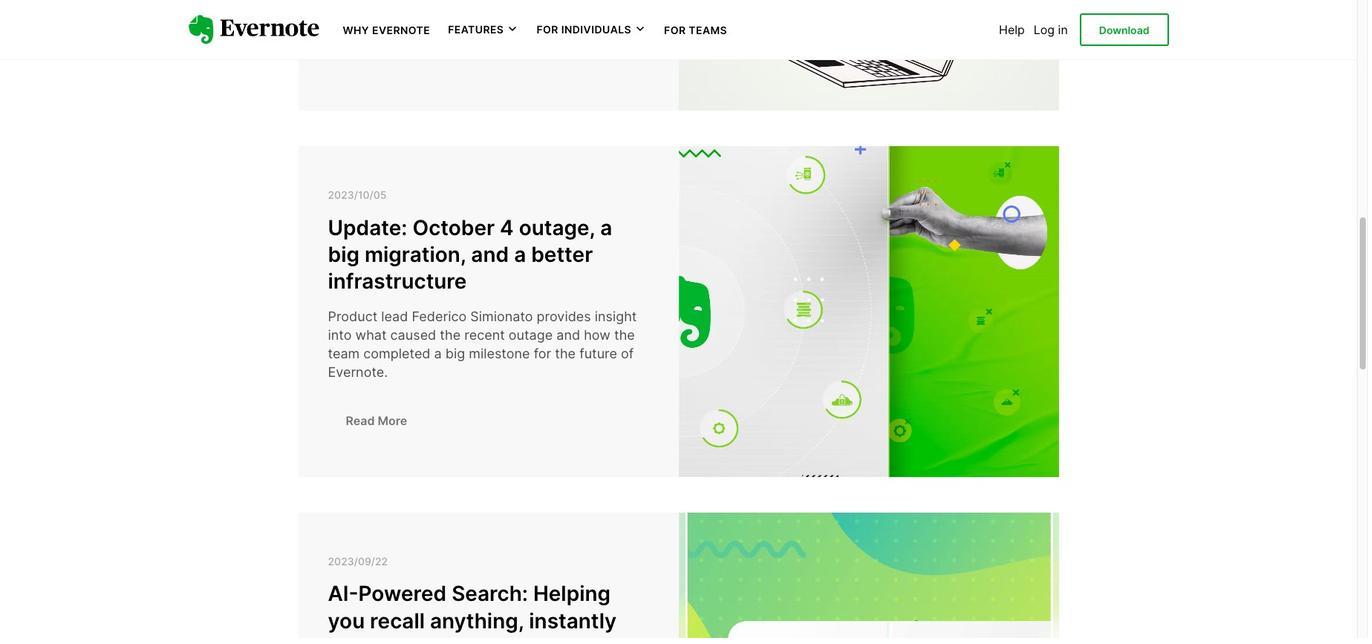 Task type: vqa. For each thing, say whether or not it's contained in the screenshot.
KEEP
no



Task type: locate. For each thing, give the bounding box(es) containing it.
a right outage,
[[600, 215, 612, 240]]

2 vertical spatial a
[[434, 346, 442, 362]]

why evernote link
[[343, 22, 430, 37]]

0 horizontal spatial big
[[328, 242, 360, 267]]

powered
[[358, 582, 447, 607]]

read more down why evernote
[[346, 47, 407, 62]]

insight
[[595, 309, 637, 325]]

0 vertical spatial read
[[346, 47, 375, 62]]

2 more from the top
[[378, 413, 407, 428]]

better
[[531, 242, 593, 267]]

why evernote
[[343, 24, 430, 36]]

0 vertical spatial read more
[[346, 47, 407, 62]]

1 read more from the top
[[346, 47, 407, 62]]

read down the evernote.
[[346, 413, 375, 428]]

0 horizontal spatial a
[[434, 346, 442, 362]]

big down recent
[[446, 346, 465, 362]]

1 vertical spatial read more
[[346, 413, 407, 428]]

infrastructure
[[328, 269, 467, 295]]

product
[[328, 309, 378, 325]]

2023/09/22
[[328, 555, 388, 568]]

1 horizontal spatial big
[[446, 346, 465, 362]]

and
[[471, 242, 509, 267], [557, 328, 580, 343]]

ai-
[[328, 582, 358, 607]]

update: october 4 outage, a big migration, and a better infrastructure
[[328, 215, 612, 295]]

0 vertical spatial more
[[378, 47, 407, 62]]

for inside for teams link
[[664, 24, 686, 36]]

update: october 4 outage, a big migration, and a better infrastructure link
[[328, 214, 649, 296]]

big down update:
[[328, 242, 360, 267]]

and down 4
[[471, 242, 509, 267]]

for individuals button
[[537, 22, 646, 37]]

the right 'for'
[[555, 346, 576, 362]]

download
[[1099, 24, 1150, 36]]

read more link down the evernote.
[[328, 406, 425, 436]]

1 vertical spatial read more link
[[328, 406, 425, 436]]

individuals
[[561, 23, 632, 36]]

read more link down why evernote
[[328, 39, 425, 69]]

help link
[[999, 22, 1025, 37]]

big inside product lead federico simionato provides insight into what caused the recent outage and how the team completed a big milestone for the future of evernote.
[[446, 346, 465, 362]]

for left teams
[[664, 24, 686, 36]]

2023/10/05
[[328, 189, 387, 201]]

update:
[[328, 215, 407, 240]]

a
[[600, 215, 612, 240], [514, 242, 526, 267], [434, 346, 442, 362]]

the up of
[[614, 328, 635, 343]]

more down why evernote
[[378, 47, 407, 62]]

2 read more from the top
[[346, 413, 407, 428]]

0 horizontal spatial and
[[471, 242, 509, 267]]

1 horizontal spatial a
[[514, 242, 526, 267]]

search:
[[452, 582, 528, 607]]

1 vertical spatial and
[[557, 328, 580, 343]]

for left individuals
[[537, 23, 559, 36]]

1 horizontal spatial and
[[557, 328, 580, 343]]

1 horizontal spatial the
[[555, 346, 576, 362]]

provides
[[537, 309, 591, 325]]

features
[[448, 23, 504, 36]]

federico
[[412, 309, 467, 325]]

1 horizontal spatial for
[[664, 24, 686, 36]]

read
[[346, 47, 375, 62], [346, 413, 375, 428]]

more
[[378, 47, 407, 62], [378, 413, 407, 428]]

in
[[1058, 22, 1068, 37]]

the
[[440, 328, 461, 343], [614, 328, 635, 343], [555, 346, 576, 362]]

0 vertical spatial read more link
[[328, 39, 425, 69]]

0 vertical spatial and
[[471, 242, 509, 267]]

the down the federico
[[440, 328, 461, 343]]

1 vertical spatial big
[[446, 346, 465, 362]]

read down why
[[346, 47, 375, 62]]

big
[[328, 242, 360, 267], [446, 346, 465, 362]]

a left better
[[514, 242, 526, 267]]

caused
[[390, 328, 436, 343]]

1 more from the top
[[378, 47, 407, 62]]

read more down the evernote.
[[346, 413, 407, 428]]

ai-powered search: helping you recall anything, instantly link
[[328, 581, 649, 635]]

0 horizontal spatial for
[[537, 23, 559, 36]]

for teams link
[[664, 22, 727, 37]]

1 vertical spatial more
[[378, 413, 407, 428]]

help
[[999, 22, 1025, 37]]

for inside for individuals button
[[537, 23, 559, 36]]

milestone
[[469, 346, 530, 362]]

2 read from the top
[[346, 413, 375, 428]]

more down the evernote.
[[378, 413, 407, 428]]

of
[[621, 346, 634, 362]]

a down caused
[[434, 346, 442, 362]]

migration,
[[365, 242, 466, 267]]

and down provides
[[557, 328, 580, 343]]

log
[[1034, 22, 1055, 37]]

2 horizontal spatial a
[[600, 215, 612, 240]]

you
[[328, 609, 365, 634]]

for
[[534, 346, 551, 362]]

read for first read more link
[[346, 47, 375, 62]]

1 read from the top
[[346, 47, 375, 62]]

0 vertical spatial big
[[328, 242, 360, 267]]

teams
[[689, 24, 727, 36]]

evernote
[[372, 24, 430, 36]]

read more link
[[328, 39, 425, 69], [328, 406, 425, 436]]

outage
[[509, 328, 553, 343]]

2 read more link from the top
[[328, 406, 425, 436]]

read more
[[346, 47, 407, 62], [346, 413, 407, 428]]

for
[[537, 23, 559, 36], [664, 24, 686, 36]]

recent
[[465, 328, 505, 343]]

ai-powered search: helping you recall anything, instantly
[[328, 582, 617, 634]]

1 vertical spatial read
[[346, 413, 375, 428]]



Task type: describe. For each thing, give the bounding box(es) containing it.
4
[[500, 215, 514, 240]]

0 horizontal spatial the
[[440, 328, 461, 343]]

2 horizontal spatial the
[[614, 328, 635, 343]]

more for first read more link
[[378, 47, 407, 62]]

download link
[[1080, 13, 1169, 46]]

more for second read more link
[[378, 413, 407, 428]]

lead
[[381, 309, 408, 325]]

instantly
[[529, 609, 617, 634]]

simionato
[[470, 309, 533, 325]]

october
[[413, 215, 495, 240]]

for for for individuals
[[537, 23, 559, 36]]

for individuals
[[537, 23, 632, 36]]

evernote.
[[328, 365, 388, 381]]

features button
[[448, 22, 519, 37]]

1 vertical spatial a
[[514, 242, 526, 267]]

read for second read more link
[[346, 413, 375, 428]]

what
[[356, 328, 387, 343]]

and inside product lead federico simionato provides insight into what caused the recent outage and how the team completed a big milestone for the future of evernote.
[[557, 328, 580, 343]]

helping
[[533, 582, 611, 607]]

outage,
[[519, 215, 595, 240]]

team
[[328, 346, 360, 362]]

evernote logo image
[[188, 15, 319, 44]]

anything,
[[430, 609, 524, 634]]

and inside update: october 4 outage, a big migration, and a better infrastructure
[[471, 242, 509, 267]]

for for for teams
[[664, 24, 686, 36]]

why
[[343, 24, 369, 36]]

0 vertical spatial a
[[600, 215, 612, 240]]

1 read more link from the top
[[328, 39, 425, 69]]

for teams
[[664, 24, 727, 36]]

a inside product lead federico simionato provides insight into what caused the recent outage and how the team completed a big milestone for the future of evernote.
[[434, 346, 442, 362]]

how
[[584, 328, 611, 343]]

into
[[328, 328, 352, 343]]

big inside update: october 4 outage, a big migration, and a better infrastructure
[[328, 242, 360, 267]]

product lead federico simionato provides insight into what caused the recent outage and how the team completed a big milestone for the future of evernote.
[[328, 309, 637, 381]]

log in
[[1034, 22, 1068, 37]]

recall
[[370, 609, 425, 634]]

future
[[580, 346, 617, 362]]

log in link
[[1034, 22, 1068, 37]]

completed
[[363, 346, 431, 362]]



